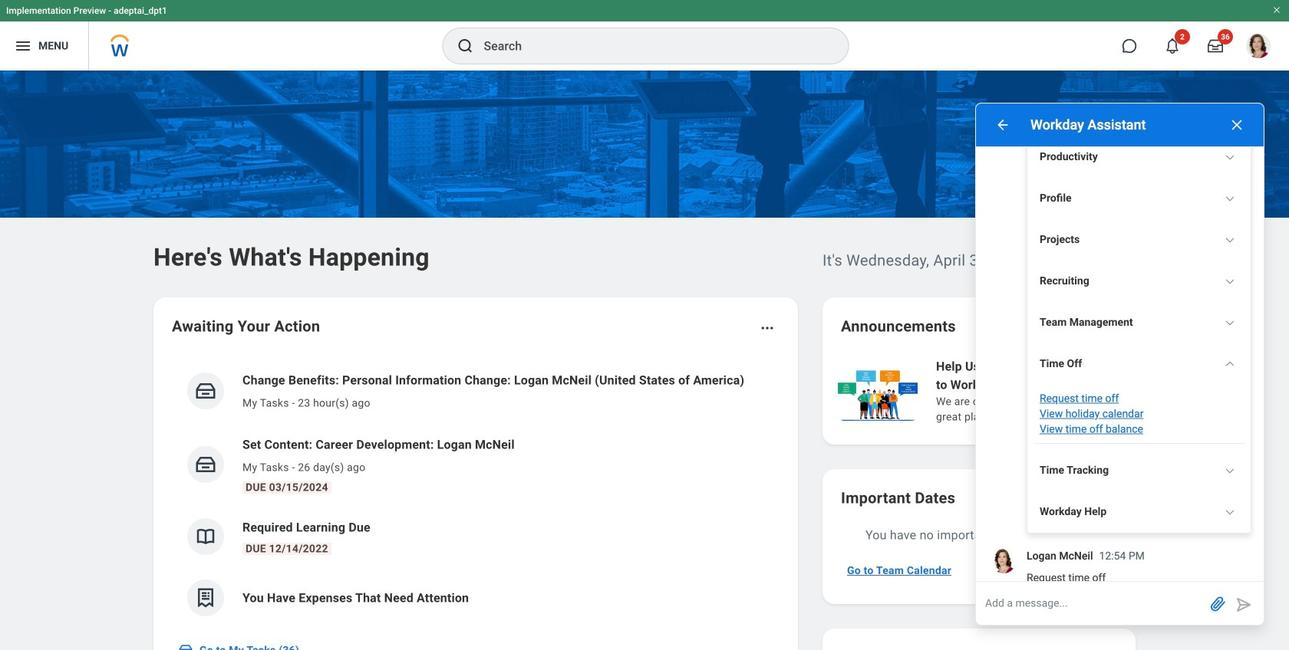 Task type: locate. For each thing, give the bounding box(es) containing it.
chevron up image
[[1225, 152, 1235, 163], [1225, 235, 1235, 246], [1225, 318, 1235, 328], [1225, 359, 1235, 370]]

book open image
[[194, 526, 217, 549]]

status
[[1034, 321, 1059, 333]]

2 chevron up image from the top
[[1225, 276, 1235, 287]]

region
[[976, 0, 1264, 625]]

list
[[835, 356, 1289, 427], [172, 359, 780, 629]]

chevron left small image
[[1070, 319, 1085, 335]]

search image
[[456, 37, 475, 55]]

2 vertical spatial inbox image
[[178, 643, 193, 651]]

4 chevron up image from the top
[[1225, 507, 1235, 518]]

inbox image
[[194, 380, 217, 403], [194, 454, 217, 477], [178, 643, 193, 651]]

main content
[[0, 71, 1289, 651]]

justify image
[[14, 37, 32, 55]]

chevron up image
[[1225, 193, 1235, 204], [1225, 276, 1235, 287], [1225, 466, 1235, 477], [1225, 507, 1235, 518]]

application
[[976, 582, 1264, 625]]

send image
[[1235, 596, 1253, 615]]

1 chevron up image from the top
[[1225, 152, 1235, 163]]

3 chevron up image from the top
[[1225, 318, 1235, 328]]

arrow left image
[[995, 117, 1011, 133]]

banner
[[0, 0, 1289, 71]]

upload clip image
[[1209, 595, 1227, 613]]

logan mcneil image
[[991, 549, 1016, 574]]

1 vertical spatial inbox image
[[194, 454, 217, 477]]

1 horizontal spatial list
[[835, 356, 1289, 427]]

Add a message... text field
[[976, 582, 1206, 625]]



Task type: vqa. For each thing, say whether or not it's contained in the screenshot.
Business for Business Process
no



Task type: describe. For each thing, give the bounding box(es) containing it.
profile logan mcneil image
[[1246, 34, 1271, 61]]

3 chevron up image from the top
[[1225, 466, 1235, 477]]

0 vertical spatial inbox image
[[194, 380, 217, 403]]

notifications large image
[[1165, 38, 1180, 54]]

dashboard expenses image
[[194, 587, 217, 610]]

inbox large image
[[1208, 38, 1223, 54]]

1 chevron up image from the top
[[1225, 193, 1235, 204]]

Search Workday  search field
[[484, 29, 817, 63]]

0 horizontal spatial list
[[172, 359, 780, 629]]

chevron right small image
[[1097, 319, 1113, 335]]

x image
[[1229, 117, 1245, 133]]

close environment banner image
[[1272, 5, 1281, 15]]

2 chevron up image from the top
[[1225, 235, 1235, 246]]

4 chevron up image from the top
[[1225, 359, 1235, 370]]



